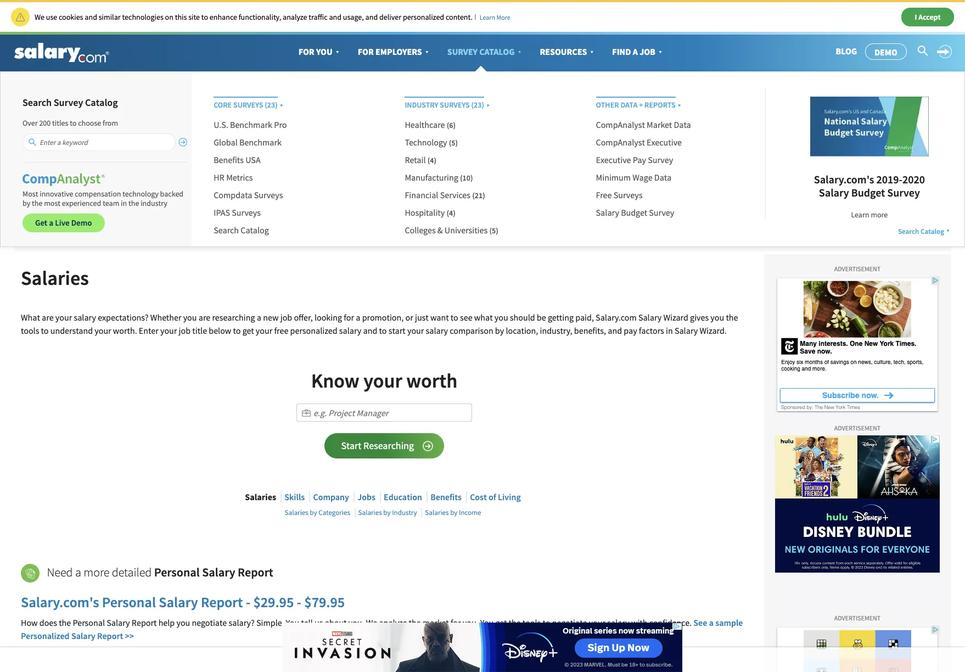 Task type: vqa. For each thing, say whether or not it's contained in the screenshot.


Task type: describe. For each thing, give the bounding box(es) containing it.
your inside how does the personal salary report help you negotiate salary? simple. you tell us about you. we analyze the market for you. you get the tools to negotiate your salary with confidence. see a sample personalized salary report >>
[[589, 617, 606, 628]]

(6)
[[447, 120, 456, 130]]

survey right 'pay'
[[648, 154, 673, 165]]

e.g. Project Manager search field
[[297, 404, 472, 422]]

your down whether
[[160, 325, 177, 336]]

the inside what are your salary expectations? whether you are researching a new job offer, looking for a promotion, or just want to see what you should be getting paid, salary.com salary wizard gives you the tools to understand your worth. enter your job title below to get your free personalized salary and to start your salary comparison by location, industry, benefits, and pay factors in salary wizard.
[[726, 312, 738, 323]]

salaries for salaries by categories
[[285, 508, 308, 517]]

0 horizontal spatial job
[[179, 325, 191, 336]]

0 vertical spatial we
[[35, 12, 44, 22]]

executive pay survey
[[596, 154, 673, 165]]

salaries up what
[[21, 266, 89, 290]]

1 horizontal spatial more
[[871, 210, 888, 219]]

1 - from the left
[[246, 593, 250, 611]]

over 200 titles to choose from
[[23, 118, 118, 128]]

salary.com image
[[14, 43, 109, 63]]

survey down content.
[[447, 46, 478, 57]]

1 vertical spatial budget
[[621, 207, 647, 218]]

salaries by industry link
[[358, 508, 417, 517]]

global
[[214, 137, 238, 148]]

gives
[[690, 312, 709, 323]]

your down the just
[[407, 325, 424, 336]]

does
[[39, 617, 57, 628]]

by for salaries by categories
[[310, 508, 317, 517]]

see
[[460, 312, 473, 323]]

200
[[39, 118, 51, 128]]

0 horizontal spatial search catalog link
[[214, 225, 269, 236]]

0 horizontal spatial data
[[621, 100, 638, 110]]

0 vertical spatial job
[[280, 312, 292, 323]]

benchmark for global
[[239, 137, 282, 148]]

report up '$29.95'
[[238, 565, 273, 580]]

report up >>
[[132, 617, 157, 628]]

know
[[311, 369, 360, 393]]

your down new
[[256, 325, 272, 336]]

1 horizontal spatial demo
[[875, 47, 898, 58]]

learn more
[[480, 13, 511, 21]]

use
[[46, 12, 57, 22]]

you right what
[[495, 312, 508, 323]]

comparison
[[450, 325, 493, 336]]

your up understand
[[55, 312, 72, 323]]

2 you. from the left
[[463, 617, 479, 628]]

jobs link
[[358, 492, 376, 503]]

tools inside how does the personal salary report help you negotiate salary? simple. you tell us about you. we analyze the market for you. you get the tools to negotiate your salary with confidence. see a sample personalized salary report >>
[[523, 617, 541, 628]]

(21)
[[472, 191, 485, 200]]

resources link
[[532, 35, 604, 69]]

job image
[[302, 408, 311, 417]]

free surveys
[[596, 189, 643, 200]]

1 you. from the left
[[349, 617, 364, 628]]

triangle right image for data
[[676, 97, 684, 109]]

2 advertisement from the top
[[835, 424, 881, 432]]

more
[[497, 13, 511, 21]]

(4) for retail
[[428, 155, 437, 165]]

salaries by income link
[[425, 508, 481, 517]]

surveys for ipas
[[232, 207, 261, 218]]

other
[[596, 100, 619, 110]]

need a more detailed personal salary report
[[44, 565, 273, 580]]

core surveys (23)
[[214, 100, 278, 110]]

deliver
[[379, 12, 401, 22]]

blog link
[[836, 46, 857, 57]]

u.s.
[[214, 119, 228, 130]]

with
[[631, 617, 648, 628]]

by inside most innovative compensation technology backed by the most experienced team in the industry
[[23, 198, 30, 208]]

1 horizontal spatial personalized
[[403, 12, 444, 22]]

1 horizontal spatial search catalog
[[898, 227, 945, 236]]

tools inside what are your salary expectations? whether you are researching a new job offer, looking for a promotion, or just want to see what you should be getting paid, salary.com salary wizard gives you the tools to understand your worth. enter your job title below to get your free personalized salary and to start your salary comparison by location, industry, benefits, and pay factors in salary wizard.
[[21, 325, 39, 336]]

benchmark for u.s.
[[230, 119, 272, 130]]

tell
[[301, 617, 313, 628]]

2 negotiate from the left
[[552, 617, 587, 628]]

manufacturing
[[405, 172, 458, 183]]

location,
[[506, 325, 538, 336]]

triangle right image inside search catalog link
[[945, 227, 952, 235]]

get
[[35, 217, 47, 228]]

salary?
[[229, 617, 255, 628]]

this
[[175, 12, 187, 22]]

and down promotion,
[[363, 325, 377, 336]]

paid,
[[576, 312, 594, 323]]

for you
[[299, 46, 333, 57]]

2 are from the left
[[199, 312, 210, 323]]

companalyst market data link
[[596, 119, 691, 130]]

0 horizontal spatial search
[[23, 96, 52, 109]]

backed
[[160, 189, 183, 199]]

experienced
[[62, 198, 101, 208]]

>>
[[125, 630, 134, 641]]

technology (5)
[[405, 137, 458, 148]]

1 horizontal spatial search catalog link
[[898, 226, 952, 236]]

triangle right image
[[484, 97, 492, 109]]

worth
[[407, 369, 458, 393]]

need
[[47, 565, 73, 580]]

find a job
[[612, 46, 656, 57]]

find
[[612, 46, 631, 57]]

and down salary.com
[[608, 325, 622, 336]]

2019-
[[877, 172, 903, 186]]

you up title
[[183, 312, 197, 323]]

your up e.g. project manager search box
[[364, 369, 403, 393]]

researching
[[212, 312, 255, 323]]

below
[[209, 325, 231, 336]]

arrow circle right image
[[423, 441, 433, 451]]

companalyst executive
[[596, 137, 682, 148]]

colleges
[[405, 225, 436, 236]]

report left >>
[[97, 630, 123, 641]]

for for for employers
[[358, 46, 374, 57]]

a left promotion,
[[356, 312, 360, 323]]

healthcare (6)
[[405, 119, 456, 130]]

pro
[[274, 119, 287, 130]]

survey down wage
[[649, 207, 675, 218]]

we use cookies and similar technologies on this site to enhance functionality, analyze traffic and usage, and deliver personalized content.
[[35, 12, 473, 22]]

we inside how does the personal salary report help you negotiate salary? simple. you tell us about you. we analyze the market for you. you get the tools to negotiate your salary with confidence. see a sample personalized salary report >>
[[366, 617, 377, 628]]

technologies
[[122, 12, 164, 22]]

0 vertical spatial executive
[[647, 137, 682, 148]]

salary up understand
[[74, 312, 96, 323]]

should
[[510, 312, 535, 323]]

salary inside how does the personal salary report help you negotiate salary? simple. you tell us about you. we analyze the market for you. you get the tools to negotiate your salary with confidence. see a sample personalized salary report >>
[[607, 617, 630, 628]]

1 vertical spatial personal
[[102, 593, 156, 611]]

how
[[21, 617, 38, 628]]

(5) inside the colleges & universities (5)
[[490, 226, 498, 236]]

2020
[[903, 172, 925, 186]]

technology
[[123, 189, 159, 199]]

core surveys (23) link
[[214, 97, 285, 110]]

catalog inside 'survey catalog' link
[[480, 46, 515, 57]]

wizard.
[[700, 325, 727, 336]]

1 advertisement from the top
[[835, 264, 881, 273]]

(4) for hospitality
[[447, 208, 456, 218]]

you inside how does the personal salary report help you negotiate salary? simple. you tell us about you. we analyze the market for you. you get the tools to negotiate your salary with confidence. see a sample personalized salary report >>
[[177, 617, 190, 628]]

content.
[[446, 12, 473, 22]]

cost
[[470, 492, 487, 503]]

in inside what are your salary expectations? whether you are researching a new job offer, looking for a promotion, or just want to see what you should be getting paid, salary.com salary wizard gives you the tools to understand your worth. enter your job title below to get your free personalized salary and to start your salary comparison by location, industry, benefits, and pay factors in salary wizard.
[[666, 325, 673, 336]]

functionality,
[[239, 12, 281, 22]]

benefits,
[[574, 325, 606, 336]]

report up salary?
[[201, 593, 243, 611]]

2 - from the left
[[297, 593, 301, 611]]

new
[[263, 312, 279, 323]]

for you link
[[290, 35, 350, 69]]

salary down want at the left
[[426, 325, 448, 336]]

surveys for free
[[614, 189, 643, 200]]

what
[[474, 312, 493, 323]]

wizard
[[664, 312, 689, 323]]

budget inside the salary.com's 2019-2020 salary budget survey
[[852, 185, 885, 199]]

how does the personal salary report help you negotiate salary? simple. you tell us about you. we analyze the market for you. you get the tools to negotiate your salary with confidence. see a sample personalized salary report >>
[[21, 617, 743, 641]]

manufacturing (10)
[[405, 172, 473, 183]]

core
[[214, 100, 232, 110]]

salary.com's for salary.com's 2019-2020 salary budget survey
[[814, 172, 874, 186]]

and right traffic
[[329, 12, 342, 22]]

live
[[55, 217, 70, 228]]

for employers link
[[350, 35, 439, 69]]

to inside how does the personal salary report help you negotiate salary? simple. you tell us about you. we analyze the market for you. you get the tools to negotiate your salary with confidence. see a sample personalized salary report >>
[[543, 617, 550, 628]]

data for market
[[674, 119, 691, 130]]

0 horizontal spatial search catalog
[[214, 225, 269, 236]]

2 horizontal spatial you
[[480, 617, 494, 628]]

promotion,
[[362, 312, 404, 323]]

you up wizard.
[[711, 312, 724, 323]]

hospitality
[[405, 207, 445, 218]]

get inside what are your salary expectations? whether you are researching a new job offer, looking for a promotion, or just want to see what you should be getting paid, salary.com salary wizard gives you the tools to understand your worth. enter your job title below to get your free personalized salary and to start your salary comparison by location, industry, benefits, and pay factors in salary wizard.
[[243, 325, 254, 336]]

or
[[406, 312, 413, 323]]

salaries left skills link
[[245, 492, 276, 503]]



Task type: locate. For each thing, give the bounding box(es) containing it.
for down traffic
[[299, 46, 314, 57]]

personal inside how does the personal salary report help you negotiate salary? simple. you tell us about you. we analyze the market for you. you get the tools to negotiate your salary with confidence. see a sample personalized salary report >>
[[73, 617, 105, 628]]

0 vertical spatial personal
[[154, 565, 200, 580]]

by left categories on the left of the page
[[310, 508, 317, 517]]

2 horizontal spatial search
[[898, 227, 919, 236]]

personalized inside what are your salary expectations? whether you are researching a new job offer, looking for a promotion, or just want to see what you should be getting paid, salary.com salary wizard gives you the tools to understand your worth. enter your job title below to get your free personalized salary and to start your salary comparison by location, industry, benefits, and pay factors in salary wizard.
[[290, 325, 338, 336]]

most
[[44, 198, 60, 208]]

start
[[341, 440, 361, 452]]

1 (23) from the left
[[265, 100, 278, 110]]

0 vertical spatial for
[[344, 312, 354, 323]]

1 vertical spatial get
[[496, 617, 507, 628]]

see
[[694, 617, 707, 628]]

a inside find a job link
[[633, 46, 638, 57]]

companalyst for companalyst executive
[[596, 137, 645, 148]]

education
[[384, 492, 422, 503]]

factors
[[639, 325, 664, 336]]

benefits usa link
[[214, 154, 261, 165]]

confidence.
[[649, 617, 692, 628]]

1 vertical spatial demo
[[71, 217, 92, 228]]

retail
[[405, 154, 426, 165]]

other data + reports link
[[596, 97, 684, 110]]

learn
[[480, 13, 495, 21], [851, 210, 870, 219]]

about
[[325, 617, 347, 628]]

a left new
[[257, 312, 261, 323]]

more left detailed
[[84, 565, 109, 580]]

search catalog down ipas surveys link at top
[[214, 225, 269, 236]]

are up title
[[199, 312, 210, 323]]

budget down free surveys link
[[621, 207, 647, 218]]

search down 2020
[[898, 227, 919, 236]]

salary down looking
[[339, 325, 362, 336]]

1 negotiate from the left
[[192, 617, 227, 628]]

for left employers
[[358, 46, 374, 57]]

1 horizontal spatial (5)
[[490, 226, 498, 236]]

compdata surveys link
[[214, 189, 283, 200]]

0 horizontal spatial we
[[35, 12, 44, 22]]

personal up the salary.com's personal salary report - $29.95 - $79.95
[[154, 565, 200, 580]]

by for salaries by income
[[450, 508, 458, 517]]

data right wage
[[654, 172, 672, 183]]

compensation
[[75, 189, 121, 199]]

for right market
[[451, 617, 461, 628]]

industry up healthcare in the top of the page
[[405, 100, 438, 110]]

u.s. benchmark pro link
[[214, 119, 287, 130]]

companalyst market data
[[596, 119, 691, 130]]

surveys right compdata
[[254, 189, 283, 200]]

1 vertical spatial job
[[179, 325, 191, 336]]

learn down the salary.com's 2019-2020 salary budget survey
[[851, 210, 870, 219]]

1 horizontal spatial search image
[[917, 45, 929, 57]]

1 horizontal spatial get
[[496, 617, 507, 628]]

a right "get"
[[49, 217, 53, 228]]

0 horizontal spatial more
[[84, 565, 109, 580]]

1 vertical spatial industry
[[392, 508, 417, 517]]

compdata
[[214, 189, 252, 200]]

(4) inside retail (4)
[[428, 155, 437, 165]]

by left income
[[450, 508, 458, 517]]

job up "free"
[[280, 312, 292, 323]]

search image down i accept button
[[917, 45, 929, 57]]

salaries by categories link
[[285, 508, 350, 517]]

learn for learn more
[[851, 210, 870, 219]]

salary.com's up the learn more
[[814, 172, 874, 186]]

0 horizontal spatial analyze
[[283, 12, 307, 22]]

0 horizontal spatial you.
[[349, 617, 364, 628]]

demo
[[875, 47, 898, 58], [71, 217, 92, 228]]

research
[[43, 77, 71, 87]]

report
[[238, 565, 273, 580], [201, 593, 243, 611], [132, 617, 157, 628], [97, 630, 123, 641]]

skills link
[[285, 492, 305, 503]]

0 horizontal spatial (4)
[[428, 155, 437, 165]]

(23)
[[265, 100, 278, 110], [471, 100, 484, 110]]

job left title
[[179, 325, 191, 336]]

find a job link
[[604, 35, 673, 69]]

search up the over
[[23, 96, 52, 109]]

1 horizontal spatial you.
[[463, 617, 479, 628]]

technology
[[405, 137, 447, 148]]

- up salary?
[[246, 593, 250, 611]]

data right the market
[[674, 119, 691, 130]]

salaries down skills link
[[285, 508, 308, 517]]

you down traffic
[[316, 46, 333, 57]]

benchmark
[[230, 119, 272, 130], [239, 137, 282, 148]]

None search field
[[297, 404, 472, 422]]

surveys for industry
[[440, 100, 470, 110]]

you left tell
[[286, 617, 299, 628]]

healthcare
[[405, 119, 445, 130]]

usa
[[246, 154, 261, 165]]

salary.com's up does
[[21, 593, 99, 611]]

0 vertical spatial get
[[243, 325, 254, 336]]

search image
[[917, 45, 929, 57], [28, 138, 37, 146]]

0 horizontal spatial are
[[42, 312, 54, 323]]

0 vertical spatial data
[[621, 100, 638, 110]]

traffic
[[309, 12, 328, 22]]

choose
[[78, 118, 101, 128]]

1 horizontal spatial salary.com's
[[814, 172, 874, 186]]

budget up the learn more
[[852, 185, 885, 199]]

0 horizontal spatial search image
[[28, 138, 37, 146]]

start researching
[[341, 440, 414, 452]]

benchmark up global benchmark
[[230, 119, 272, 130]]

1 vertical spatial data
[[674, 119, 691, 130]]

salary.com's inside the salary.com's 2019-2020 salary budget survey
[[814, 172, 874, 186]]

want
[[430, 312, 449, 323]]

benefits for benefits usa
[[214, 154, 244, 165]]

companalyst down other
[[596, 119, 645, 130]]

in right team
[[121, 198, 127, 208]]

1 horizontal spatial we
[[366, 617, 377, 628]]

0 vertical spatial (5)
[[449, 138, 458, 148]]

a inside how does the personal salary report help you negotiate salary? simple. you tell us about you. we analyze the market for you. you get the tools to negotiate your salary with confidence. see a sample personalized salary report >>
[[709, 617, 714, 628]]

search down ipas
[[214, 225, 239, 236]]

for inside how does the personal salary report help you negotiate salary? simple. you tell us about you. we analyze the market for you. you get the tools to negotiate your salary with confidence. see a sample personalized salary report >>
[[451, 617, 461, 628]]

benefits link
[[431, 492, 462, 503]]

salary budget survey
[[596, 207, 675, 218]]

survey up over 200 titles to choose from
[[54, 96, 83, 109]]

1 horizontal spatial executive
[[647, 137, 682, 148]]

0 horizontal spatial demo
[[71, 217, 92, 228]]

1 vertical spatial for
[[451, 617, 461, 628]]

search catalog link down 2020
[[898, 226, 952, 236]]

worth.
[[113, 325, 137, 336]]

companalyst
[[596, 119, 645, 130], [596, 137, 645, 148]]

salary inside the salary.com's 2019-2020 salary budget survey
[[819, 185, 849, 199]]

0 vertical spatial industry
[[405, 100, 438, 110]]

1 vertical spatial benchmark
[[239, 137, 282, 148]]

&
[[438, 225, 443, 236]]

1 horizontal spatial (4)
[[447, 208, 456, 218]]

from
[[103, 118, 118, 128]]

1 horizontal spatial learn
[[851, 210, 870, 219]]

for inside what are your salary expectations? whether you are researching a new job offer, looking for a promotion, or just want to see what you should be getting paid, salary.com salary wizard gives you the tools to understand your worth. enter your job title below to get your free personalized salary and to start your salary comparison by location, industry, benefits, and pay factors in salary wizard.
[[344, 312, 354, 323]]

0 vertical spatial in
[[121, 198, 127, 208]]

analyze inside how does the personal salary report help you negotiate salary? simple. you tell us about you. we analyze the market for you. you get the tools to negotiate your salary with confidence. see a sample personalized salary report >>
[[379, 617, 407, 628]]

minimum wage data
[[596, 172, 672, 183]]

1 companalyst from the top
[[596, 119, 645, 130]]

benefits up 'salaries by income'
[[431, 492, 462, 503]]

your left worth.
[[95, 325, 111, 336]]

retail (4)
[[405, 154, 437, 165]]

learn more link
[[480, 13, 511, 21]]

0 vertical spatial learn
[[480, 13, 495, 21]]

researching
[[363, 440, 414, 452]]

you
[[183, 312, 197, 323], [495, 312, 508, 323], [711, 312, 724, 323], [177, 617, 190, 628]]

0 horizontal spatial tools
[[21, 325, 39, 336]]

0 horizontal spatial (23)
[[265, 100, 278, 110]]

(4) inside hospitality (4)
[[447, 208, 456, 218]]

industry down education
[[392, 508, 417, 517]]

triangle right image inside the other data + reports link
[[676, 97, 684, 109]]

personalized
[[21, 630, 70, 641]]

salaries for salaries by income
[[425, 508, 449, 517]]

us
[[315, 617, 323, 628]]

0 horizontal spatial negotiate
[[192, 617, 227, 628]]

1 vertical spatial benefits
[[431, 492, 462, 503]]

company link
[[313, 492, 349, 503]]

1 vertical spatial search image
[[28, 138, 37, 146]]

2 horizontal spatial triangle right image
[[945, 227, 952, 235]]

you. right about
[[349, 617, 364, 628]]

over
[[23, 118, 38, 128]]

demo right blog link
[[875, 47, 898, 58]]

ipas surveys link
[[214, 207, 261, 218]]

2 horizontal spatial data
[[674, 119, 691, 130]]

team
[[103, 198, 119, 208]]

benchmark inside 'link'
[[239, 137, 282, 148]]

by inside what are your salary expectations? whether you are researching a new job offer, looking for a promotion, or just want to see what you should be getting paid, salary.com salary wizard gives you the tools to understand your worth. enter your job title below to get your free personalized salary and to start your salary comparison by location, industry, benefits, and pay factors in salary wizard.
[[495, 325, 504, 336]]

triangle right image inside the core surveys (23) link
[[278, 97, 285, 109]]

survey up the learn more
[[888, 185, 920, 199]]

more down the salary.com's 2019-2020 salary budget survey
[[871, 210, 888, 219]]

a inside get a live demo 'link'
[[49, 217, 53, 228]]

1 horizontal spatial job
[[280, 312, 292, 323]]

salaries by income
[[425, 508, 481, 517]]

companalyst image
[[23, 173, 105, 186]]

0 horizontal spatial benefits
[[214, 154, 244, 165]]

search catalog link down ipas surveys link at top
[[214, 225, 269, 236]]

company
[[313, 492, 349, 503]]

by down education link
[[383, 508, 391, 517]]

0 horizontal spatial triangle right image
[[278, 97, 285, 109]]

search catalog down 2020
[[898, 227, 945, 236]]

advertisement region
[[283, 154, 683, 204], [775, 276, 940, 413], [775, 435, 940, 573], [283, 623, 683, 672], [775, 625, 940, 672]]

0 vertical spatial benchmark
[[230, 119, 272, 130]]

0 vertical spatial (4)
[[428, 155, 437, 165]]

3 advertisement from the top
[[835, 614, 881, 622]]

triangle right image
[[278, 97, 285, 109], [676, 97, 684, 109], [945, 227, 952, 235]]

are
[[42, 312, 54, 323], [199, 312, 210, 323]]

budget
[[852, 185, 885, 199], [621, 207, 647, 218]]

are right what
[[42, 312, 54, 323]]

salaries down benefits link
[[425, 508, 449, 517]]

executive up minimum
[[596, 154, 631, 165]]

and left similar
[[85, 12, 97, 22]]

compdata surveys
[[214, 189, 283, 200]]

1 horizontal spatial for
[[358, 46, 374, 57]]

$29.95
[[253, 593, 294, 611]]

1 horizontal spatial you
[[316, 46, 333, 57]]

surveys up (6)
[[440, 100, 470, 110]]

you right help
[[177, 617, 190, 628]]

1 horizontal spatial benefits
[[431, 492, 462, 503]]

1 horizontal spatial in
[[666, 325, 673, 336]]

by left the location,
[[495, 325, 504, 336]]

for right looking
[[344, 312, 354, 323]]

benchmark up usa
[[239, 137, 282, 148]]

(23) for u.s. benchmark pro
[[265, 100, 278, 110]]

2 vertical spatial advertisement
[[835, 614, 881, 622]]

0 vertical spatial analyze
[[283, 12, 307, 22]]

and right the usage,
[[366, 12, 378, 22]]

executive
[[647, 137, 682, 148], [596, 154, 631, 165]]

1 vertical spatial learn
[[851, 210, 870, 219]]

0 vertical spatial demo
[[875, 47, 898, 58]]

1 vertical spatial companalyst
[[596, 137, 645, 148]]

personal right does
[[73, 617, 105, 628]]

1 vertical spatial we
[[366, 617, 377, 628]]

salary left with
[[607, 617, 630, 628]]

benefits down global
[[214, 154, 244, 165]]

1 horizontal spatial budget
[[852, 185, 885, 199]]

1 are from the left
[[42, 312, 54, 323]]

cost of living link
[[470, 492, 521, 503]]

1 vertical spatial in
[[666, 325, 673, 336]]

titles
[[52, 118, 68, 128]]

1 vertical spatial (4)
[[447, 208, 456, 218]]

1 vertical spatial executive
[[596, 154, 631, 165]]

executive down the market
[[647, 137, 682, 148]]

survey
[[447, 46, 478, 57], [54, 96, 83, 109], [648, 154, 673, 165], [888, 185, 920, 199], [649, 207, 675, 218]]

in inside most innovative compensation technology backed by the most experienced team in the industry
[[121, 198, 127, 208]]

in down wizard
[[666, 325, 673, 336]]

learn left the more
[[480, 13, 495, 21]]

personal down detailed
[[102, 593, 156, 611]]

(5) right universities
[[490, 226, 498, 236]]

minimum wage data link
[[596, 172, 672, 183]]

salary.com's for salary.com's personal salary report - $29.95 - $79.95
[[21, 593, 99, 611]]

1 vertical spatial (5)
[[490, 226, 498, 236]]

a right need
[[75, 565, 81, 580]]

1 vertical spatial more
[[84, 565, 109, 580]]

demo link
[[865, 43, 907, 60]]

demo right live on the left of the page
[[71, 217, 92, 228]]

industry
[[141, 198, 167, 208]]

benefits for benefits link
[[431, 492, 462, 503]]

1 horizontal spatial are
[[199, 312, 210, 323]]

industry
[[405, 100, 438, 110], [392, 508, 417, 517]]

learn for learn more
[[480, 13, 495, 21]]

2 for from the left
[[358, 46, 374, 57]]

0 horizontal spatial (5)
[[449, 138, 458, 148]]

get a live demo link
[[24, 215, 104, 231]]

sample
[[716, 617, 743, 628]]

surveys up u.s. benchmark pro
[[233, 100, 263, 110]]

survey catalog
[[447, 46, 515, 57]]

1 horizontal spatial negotiate
[[552, 617, 587, 628]]

i accept
[[915, 12, 941, 22]]

hr metrics
[[214, 172, 253, 183]]

salaries for salaries by industry
[[358, 508, 382, 517]]

0 horizontal spatial salary.com's
[[21, 593, 99, 611]]

analyze left traffic
[[283, 12, 307, 22]]

0 horizontal spatial personalized
[[290, 325, 338, 336]]

0 vertical spatial salary.com's
[[814, 172, 874, 186]]

most
[[23, 189, 38, 199]]

0 vertical spatial companalyst
[[596, 119, 645, 130]]

1 horizontal spatial for
[[451, 617, 461, 628]]

(23) for healthcare
[[471, 100, 484, 110]]

we right about
[[366, 617, 377, 628]]

a left job
[[633, 46, 638, 57]]

survey inside the salary.com's 2019-2020 salary budget survey
[[888, 185, 920, 199]]

1 horizontal spatial tools
[[523, 617, 541, 628]]

1 for from the left
[[299, 46, 314, 57]]

global benchmark link
[[214, 137, 282, 148]]

0 horizontal spatial get
[[243, 325, 254, 336]]

expectations?
[[98, 312, 149, 323]]

analyze left market
[[379, 617, 407, 628]]

Enter a keyword text field
[[23, 133, 176, 151]]

0 vertical spatial more
[[871, 210, 888, 219]]

whether
[[150, 312, 181, 323]]

(5) inside the technology (5)
[[449, 138, 458, 148]]

you
[[316, 46, 333, 57], [286, 617, 299, 628], [480, 617, 494, 628]]

- up tell
[[297, 593, 301, 611]]

salaries down jobs
[[358, 508, 382, 517]]

search catalog link
[[214, 225, 269, 236], [898, 226, 952, 236]]

1 horizontal spatial search
[[214, 225, 239, 236]]

0 horizontal spatial for
[[344, 312, 354, 323]]

0 horizontal spatial budget
[[621, 207, 647, 218]]

1 vertical spatial salary.com's
[[21, 593, 99, 611]]

(5) down (6)
[[449, 138, 458, 148]]

personalized down offer,
[[290, 325, 338, 336]]

0 horizontal spatial in
[[121, 198, 127, 208]]

arrow circle right image
[[179, 138, 187, 146]]

data for wage
[[654, 172, 672, 183]]

what
[[21, 312, 40, 323]]

0 horizontal spatial executive
[[596, 154, 631, 165]]

what are your salary expectations? whether you are researching a new job offer, looking for a promotion, or just want to see what you should be getting paid, salary.com salary wizard gives you the tools to understand your worth. enter your job title below to get your free personalized salary and to start your salary comparison by location, industry, benefits, and pay factors in salary wizard.
[[21, 312, 738, 336]]

advertisement
[[835, 264, 881, 273], [835, 424, 881, 432], [835, 614, 881, 622]]

2 (23) from the left
[[471, 100, 484, 110]]

salary.com's
[[814, 172, 874, 186], [21, 593, 99, 611]]

0 vertical spatial tools
[[21, 325, 39, 336]]

2 companalyst from the top
[[596, 137, 645, 148]]

1 horizontal spatial data
[[654, 172, 672, 183]]

we
[[35, 12, 44, 22], [366, 617, 377, 628]]

0 horizontal spatial -
[[246, 593, 250, 611]]

companalyst up executive pay survey
[[596, 137, 645, 148]]

personalized
[[403, 12, 444, 22], [290, 325, 338, 336]]

data left the "+"
[[621, 100, 638, 110]]

free
[[596, 189, 612, 200]]

2 vertical spatial data
[[654, 172, 672, 183]]

universities
[[445, 225, 488, 236]]

innovative
[[40, 189, 73, 199]]

surveys for core
[[233, 100, 263, 110]]

by for salaries by industry
[[383, 508, 391, 517]]

triangle right image for pro
[[278, 97, 285, 109]]

surveys for compdata
[[254, 189, 283, 200]]

companalyst for companalyst market data
[[596, 119, 645, 130]]

1 horizontal spatial -
[[297, 593, 301, 611]]

in
[[121, 198, 127, 208], [666, 325, 673, 336]]

analyze
[[283, 12, 307, 22], [379, 617, 407, 628]]

0 horizontal spatial for
[[299, 46, 314, 57]]

we left use
[[35, 12, 44, 22]]

0 vertical spatial search image
[[917, 45, 929, 57]]

for for for you
[[299, 46, 314, 57]]

get inside how does the personal salary report help you negotiate salary? simple. you tell us about you. we analyze the market for you. you get the tools to negotiate your salary with confidence. see a sample personalized salary report >>
[[496, 617, 507, 628]]

0 horizontal spatial you
[[286, 617, 299, 628]]

your left with
[[589, 617, 606, 628]]

1 horizontal spatial triangle right image
[[676, 97, 684, 109]]

you. right market
[[463, 617, 479, 628]]

demo inside 'link'
[[71, 217, 92, 228]]

surveys down compdata surveys link
[[232, 207, 261, 218]]

2 vertical spatial personal
[[73, 617, 105, 628]]



